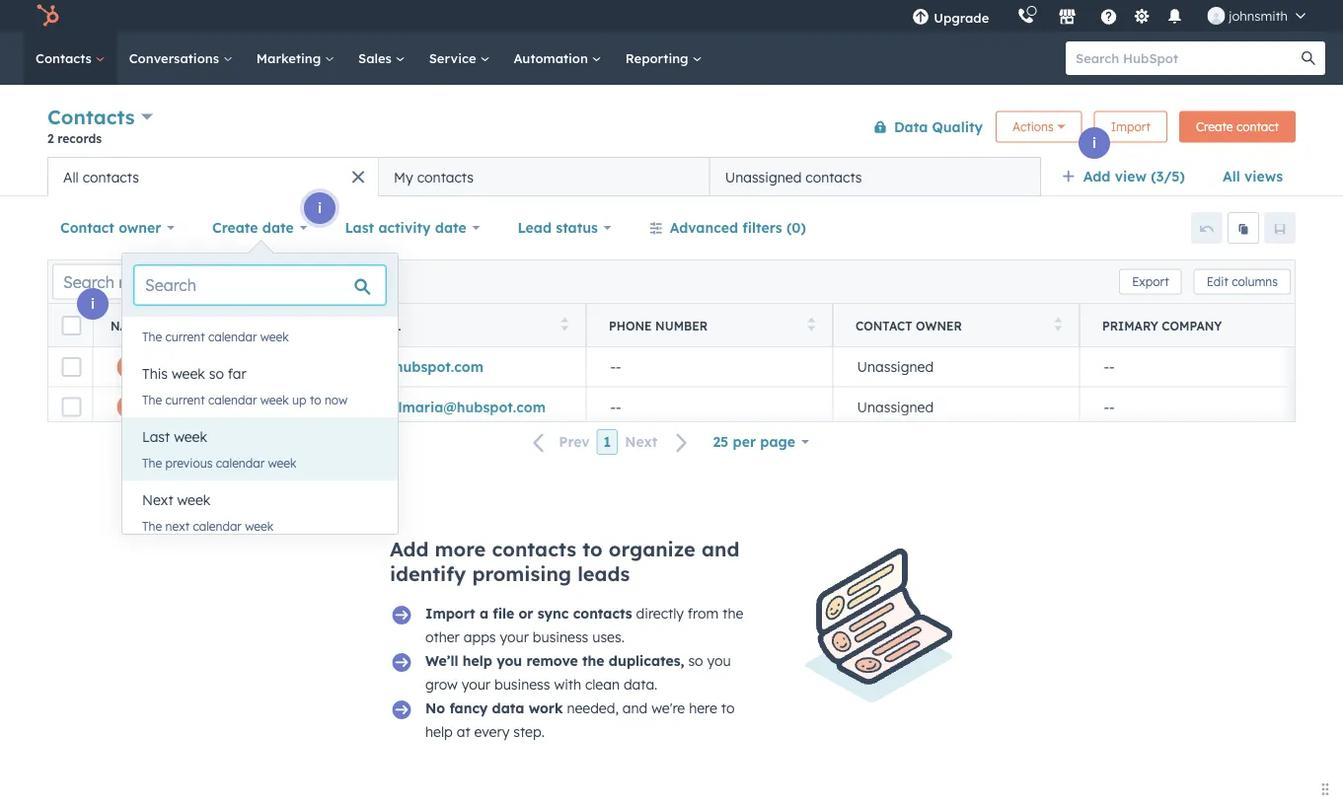 Task type: vqa. For each thing, say whether or not it's contained in the screenshot.
Integrate
no



Task type: locate. For each thing, give the bounding box(es) containing it.
1 horizontal spatial press to sort. image
[[1055, 317, 1062, 331]]

previous
[[165, 456, 213, 471]]

far
[[228, 365, 247, 383]]

this up maria
[[142, 365, 168, 383]]

reporting link
[[614, 32, 714, 85]]

actions
[[1013, 119, 1054, 134]]

last activity date button
[[332, 208, 493, 248]]

0 vertical spatial (sample
[[257, 358, 314, 376]]

2 horizontal spatial i
[[1093, 134, 1097, 152]]

my contacts button
[[379, 157, 710, 196]]

1 horizontal spatial all
[[1223, 168, 1241, 185]]

the
[[142, 329, 162, 344], [142, 393, 162, 407], [142, 456, 162, 471], [142, 519, 162, 534]]

next inside next week the next calendar week
[[142, 492, 173, 509]]

0 vertical spatial contact
[[60, 219, 114, 236]]

0 horizontal spatial so
[[209, 365, 224, 383]]

0 horizontal spatial all
[[63, 168, 79, 186]]

data quality
[[895, 118, 984, 135]]

1 horizontal spatial create
[[1197, 119, 1234, 134]]

add view (3/5)
[[1084, 168, 1186, 185]]

leads
[[578, 562, 630, 587]]

1 vertical spatial so
[[689, 653, 704, 670]]

we'll
[[426, 653, 459, 670]]

0 horizontal spatial and
[[623, 700, 648, 717]]

1 horizontal spatial contact
[[856, 318, 913, 333]]

2 press to sort. image from the left
[[808, 317, 816, 331]]

0 vertical spatial contacts
[[36, 50, 95, 66]]

date up the search search field
[[262, 219, 294, 236]]

i button left name
[[77, 288, 109, 320]]

1 vertical spatial business
[[495, 676, 550, 694]]

import up view
[[1112, 119, 1151, 134]]

your down 'file'
[[500, 629, 529, 646]]

0 vertical spatial contact owner
[[60, 219, 161, 236]]

this inside this week the current calendar week
[[142, 302, 168, 319]]

contacts banner
[[47, 101, 1297, 157]]

2 records
[[47, 131, 102, 146]]

all contacts
[[63, 168, 139, 186]]

-- button down number
[[587, 348, 833, 387]]

1 vertical spatial help
[[426, 724, 453, 741]]

the inside this week so far the current calendar week up to now
[[142, 393, 162, 407]]

1 horizontal spatial i
[[318, 199, 322, 217]]

all for all contacts
[[63, 168, 79, 186]]

1 current from the top
[[165, 329, 205, 344]]

1 vertical spatial i button
[[304, 193, 336, 224]]

i
[[1093, 134, 1097, 152], [318, 199, 322, 217], [91, 295, 95, 313]]

1 vertical spatial contact owner
[[856, 318, 963, 333]]

contacts inside button
[[417, 168, 474, 186]]

clean
[[586, 676, 620, 694]]

create for create contact
[[1197, 119, 1234, 134]]

1 horizontal spatial you
[[707, 653, 731, 670]]

file
[[493, 605, 515, 623]]

contact) for bh@hubspot.com
[[318, 358, 378, 376]]

0 vertical spatial this
[[142, 302, 168, 319]]

add inside add view (3/5) popup button
[[1084, 168, 1111, 185]]

week right next
[[245, 519, 274, 534]]

the for this
[[142, 329, 162, 344]]

search button
[[1293, 41, 1326, 75]]

quality
[[933, 118, 984, 135]]

sales
[[358, 50, 396, 66]]

this for this week
[[142, 302, 168, 319]]

all inside button
[[63, 168, 79, 186]]

0 vertical spatial contact)
[[318, 358, 378, 376]]

the down brian
[[142, 393, 162, 407]]

import for import a file or sync contacts
[[426, 605, 476, 623]]

duplicates,
[[609, 653, 685, 670]]

notifications image
[[1166, 9, 1184, 27]]

lead
[[518, 219, 552, 236]]

the up brian
[[142, 329, 162, 344]]

business up data
[[495, 676, 550, 694]]

the left next
[[142, 519, 162, 534]]

menu
[[899, 0, 1320, 32]]

0 vertical spatial import
[[1112, 119, 1151, 134]]

create down all contacts button
[[212, 219, 258, 236]]

we'll help you remove the duplicates,
[[426, 653, 685, 670]]

1 horizontal spatial and
[[702, 537, 740, 562]]

contacts up (0)
[[806, 168, 863, 186]]

list box
[[122, 291, 398, 544]]

prev button
[[522, 430, 597, 456]]

last for last week the previous calendar week
[[142, 429, 170, 446]]

to inside needed, and we're here to help at every step.
[[722, 700, 735, 717]]

view
[[1116, 168, 1147, 185]]

0 horizontal spatial owner
[[119, 219, 161, 236]]

calendar inside the last week the previous calendar week
[[216, 456, 265, 471]]

last down maria
[[142, 429, 170, 446]]

phone
[[609, 318, 652, 333]]

1 this from the top
[[142, 302, 168, 319]]

2 -- button from the top
[[587, 387, 833, 427]]

0 vertical spatial to
[[310, 393, 321, 407]]

next for next week the next calendar week
[[142, 492, 173, 509]]

1 vertical spatial current
[[165, 393, 205, 407]]

(sample for johnson
[[260, 398, 317, 416]]

to inside add more contacts to organize and identify promising leads
[[583, 537, 603, 562]]

business inside directly from the other apps your business uses.
[[533, 629, 589, 646]]

2 press to sort. element from the left
[[561, 317, 569, 334]]

next week the next calendar week
[[142, 492, 274, 534]]

contact) right up
[[321, 398, 381, 416]]

automation
[[514, 50, 592, 66]]

calendar down far
[[208, 393, 257, 407]]

2 current from the top
[[165, 393, 205, 407]]

add inside add more contacts to organize and identify promising leads
[[390, 537, 429, 562]]

menu item
[[1004, 0, 1007, 32]]

all left views
[[1223, 168, 1241, 185]]

calendar
[[208, 329, 257, 344], [208, 393, 257, 407], [216, 456, 265, 471], [193, 519, 242, 534]]

date right activity
[[435, 219, 467, 236]]

0 horizontal spatial contact owner
[[60, 219, 161, 236]]

press to sort. image for press to sort. element related to phone number
[[808, 317, 816, 331]]

add left view
[[1084, 168, 1111, 185]]

calendar up halligan
[[208, 329, 257, 344]]

0 vertical spatial i
[[1093, 134, 1097, 152]]

hubspot image
[[36, 4, 59, 28]]

1 vertical spatial and
[[623, 700, 648, 717]]

and
[[702, 537, 740, 562], [623, 700, 648, 717]]

search image
[[1302, 51, 1316, 65]]

1 vertical spatial your
[[462, 676, 491, 694]]

so
[[209, 365, 224, 383], [689, 653, 704, 670]]

import button
[[1095, 111, 1168, 143]]

to right the here
[[722, 700, 735, 717]]

0 vertical spatial unassigned
[[725, 168, 802, 186]]

1 horizontal spatial so
[[689, 653, 704, 670]]

edit columns button
[[1194, 269, 1292, 295]]

press to sort. image
[[561, 317, 569, 331], [1055, 317, 1062, 331]]

per
[[733, 433, 756, 451]]

2 horizontal spatial i button
[[1079, 127, 1111, 159]]

contact
[[60, 219, 114, 236], [856, 318, 913, 333]]

next inside button
[[625, 434, 658, 451]]

3 the from the top
[[142, 456, 162, 471]]

press to sort. element
[[314, 317, 322, 334], [561, 317, 569, 334], [808, 317, 816, 334], [1055, 317, 1062, 334]]

-- button up 25
[[587, 387, 833, 427]]

0 vertical spatial business
[[533, 629, 589, 646]]

2 vertical spatial i
[[91, 295, 95, 313]]

filters
[[743, 219, 783, 236]]

calendar up next week button
[[216, 456, 265, 471]]

business inside so you grow your business with clean data.
[[495, 676, 550, 694]]

export button
[[1120, 269, 1183, 295]]

1 horizontal spatial help
[[463, 653, 493, 670]]

you inside so you grow your business with clean data.
[[707, 653, 731, 670]]

0 horizontal spatial press to sort. image
[[561, 317, 569, 331]]

0 vertical spatial help
[[463, 653, 493, 670]]

1 press to sort. image from the left
[[314, 317, 322, 331]]

help down no
[[426, 724, 453, 741]]

0 horizontal spatial contact
[[60, 219, 114, 236]]

2 you from the left
[[707, 653, 731, 670]]

last left activity
[[345, 219, 374, 236]]

1 horizontal spatial press to sort. image
[[808, 317, 816, 331]]

johnsmith
[[1230, 7, 1289, 24]]

here
[[689, 700, 718, 717]]

1 horizontal spatial owner
[[916, 318, 963, 333]]

Search name, phone, email addresses, or company search field
[[52, 264, 285, 300]]

you left remove
[[497, 653, 523, 670]]

and down data.
[[623, 700, 648, 717]]

press to sort. image left phone
[[561, 317, 569, 331]]

0 vertical spatial owner
[[119, 219, 161, 236]]

(3/5)
[[1152, 168, 1186, 185]]

calendar for next week
[[193, 519, 242, 534]]

grow
[[426, 676, 458, 694]]

0 horizontal spatial your
[[462, 676, 491, 694]]

1 horizontal spatial the
[[723, 605, 744, 623]]

calendar right next
[[193, 519, 242, 534]]

-- button
[[587, 348, 833, 387], [587, 387, 833, 427]]

1 vertical spatial contact
[[856, 318, 913, 333]]

create inside popup button
[[212, 219, 258, 236]]

1 -- button from the top
[[587, 348, 833, 387]]

week up "previous"
[[174, 429, 207, 446]]

1 vertical spatial unassigned
[[858, 358, 934, 376]]

2 all from the left
[[63, 168, 79, 186]]

add left more
[[390, 537, 429, 562]]

next
[[625, 434, 658, 451], [142, 492, 173, 509]]

2 unassigned button from the top
[[833, 387, 1080, 427]]

current up brian
[[165, 329, 205, 344]]

0 horizontal spatial the
[[583, 653, 605, 670]]

your up fancy
[[462, 676, 491, 694]]

2 horizontal spatial to
[[722, 700, 735, 717]]

contacts down records
[[83, 168, 139, 186]]

0 vertical spatial last
[[345, 219, 374, 236]]

this
[[142, 302, 168, 319], [142, 365, 168, 383]]

0 vertical spatial current
[[165, 329, 205, 344]]

this down search name, phone, email addresses, or company search field
[[142, 302, 168, 319]]

import inside button
[[1112, 119, 1151, 134]]

(sample for halligan
[[257, 358, 314, 376]]

contact owner inside popup button
[[60, 219, 161, 236]]

0 horizontal spatial next
[[142, 492, 173, 509]]

help down apps
[[463, 653, 493, 670]]

1 horizontal spatial your
[[500, 629, 529, 646]]

0 vertical spatial add
[[1084, 168, 1111, 185]]

1 vertical spatial add
[[390, 537, 429, 562]]

primary company
[[1103, 318, 1223, 333]]

1 horizontal spatial import
[[1112, 119, 1151, 134]]

2
[[47, 131, 54, 146]]

i for top i button
[[1093, 134, 1097, 152]]

business
[[533, 629, 589, 646], [495, 676, 550, 694]]

1 vertical spatial to
[[583, 537, 603, 562]]

0 vertical spatial the
[[723, 605, 744, 623]]

1
[[604, 433, 611, 451]]

the left "previous"
[[142, 456, 162, 471]]

2 vertical spatial to
[[722, 700, 735, 717]]

date
[[262, 219, 294, 236], [435, 219, 467, 236]]

import up other
[[426, 605, 476, 623]]

last inside the last week the previous calendar week
[[142, 429, 170, 446]]

i for the middle i button
[[318, 199, 322, 217]]

2 the from the top
[[142, 393, 162, 407]]

0 horizontal spatial to
[[310, 393, 321, 407]]

2 press to sort. image from the left
[[1055, 317, 1062, 331]]

1 the from the top
[[142, 329, 162, 344]]

next button
[[618, 430, 700, 456]]

4 the from the top
[[142, 519, 162, 534]]

and inside add more contacts to organize and identify promising leads
[[702, 537, 740, 562]]

apps
[[464, 629, 496, 646]]

all contacts button
[[47, 157, 379, 196]]

or
[[519, 605, 534, 623]]

so up the here
[[689, 653, 704, 670]]

1 vertical spatial import
[[426, 605, 476, 623]]

i button up add view (3/5)
[[1079, 127, 1111, 159]]

0 horizontal spatial help
[[426, 724, 453, 741]]

1 vertical spatial this
[[142, 365, 168, 383]]

marketplaces image
[[1059, 9, 1077, 27]]

0 horizontal spatial import
[[426, 605, 476, 623]]

the inside the last week the previous calendar week
[[142, 456, 162, 471]]

the inside this week the current calendar week
[[142, 329, 162, 344]]

2 vertical spatial i button
[[77, 288, 109, 320]]

i for the leftmost i button
[[91, 295, 95, 313]]

next up next
[[142, 492, 173, 509]]

0 horizontal spatial date
[[262, 219, 294, 236]]

0 vertical spatial your
[[500, 629, 529, 646]]

pagination navigation
[[522, 429, 700, 456]]

views
[[1245, 168, 1284, 185]]

create left contact at right
[[1197, 119, 1234, 134]]

0 horizontal spatial you
[[497, 653, 523, 670]]

advanced filters (0) button
[[637, 208, 819, 248]]

contact) up now
[[318, 358, 378, 376]]

business up the we'll help you remove the duplicates,
[[533, 629, 589, 646]]

1 vertical spatial i
[[318, 199, 322, 217]]

0 vertical spatial create
[[1197, 119, 1234, 134]]

up
[[292, 393, 307, 407]]

calendar inside next week the next calendar week
[[193, 519, 242, 534]]

press to sort. image left primary
[[1055, 317, 1062, 331]]

1 all from the left
[[1223, 168, 1241, 185]]

i button
[[1079, 127, 1111, 159], [304, 193, 336, 224], [77, 288, 109, 320]]

press to sort. image for fourth press to sort. element from the right
[[314, 317, 322, 331]]

1 unassigned button from the top
[[833, 348, 1080, 387]]

the inside next week the next calendar week
[[142, 519, 162, 534]]

press to sort. image
[[314, 317, 322, 331], [808, 317, 816, 331]]

2 this from the top
[[142, 365, 168, 383]]

0 horizontal spatial create
[[212, 219, 258, 236]]

1 horizontal spatial to
[[583, 537, 603, 562]]

the right the from
[[723, 605, 744, 623]]

page
[[761, 433, 796, 451]]

contacts link
[[24, 32, 117, 85]]

contacts up import a file or sync contacts
[[492, 537, 577, 562]]

import
[[1112, 119, 1151, 134], [426, 605, 476, 623]]

to right up
[[310, 393, 321, 407]]

contacts down hubspot link
[[36, 50, 95, 66]]

0 vertical spatial so
[[209, 365, 224, 383]]

so left far
[[209, 365, 224, 383]]

identify
[[390, 562, 466, 587]]

1 vertical spatial next
[[142, 492, 173, 509]]

unassigned for bh@hubspot.com
[[858, 358, 934, 376]]

0 vertical spatial and
[[702, 537, 740, 562]]

current down brian
[[165, 393, 205, 407]]

primary company column header
[[1080, 304, 1327, 348]]

contacts inside add more contacts to organize and identify promising leads
[[492, 537, 577, 562]]

1 vertical spatial contact)
[[321, 398, 381, 416]]

to left organize at the bottom
[[583, 537, 603, 562]]

1 horizontal spatial date
[[435, 219, 467, 236]]

create inside button
[[1197, 119, 1234, 134]]

my
[[394, 168, 414, 186]]

(sample up the last week button
[[260, 398, 317, 416]]

last inside popup button
[[345, 219, 374, 236]]

1 vertical spatial last
[[142, 429, 170, 446]]

now
[[325, 393, 348, 407]]

0 horizontal spatial add
[[390, 537, 429, 562]]

activity
[[379, 219, 431, 236]]

create date button
[[200, 208, 320, 248]]

4 press to sort. element from the left
[[1055, 317, 1062, 334]]

1 vertical spatial contacts
[[47, 105, 135, 129]]

0 vertical spatial i button
[[1079, 127, 1111, 159]]

Search HubSpot search field
[[1066, 41, 1308, 75]]

contact)
[[318, 358, 378, 376], [321, 398, 381, 416]]

no
[[426, 700, 445, 717]]

1 vertical spatial create
[[212, 219, 258, 236]]

1 horizontal spatial last
[[345, 219, 374, 236]]

0 horizontal spatial last
[[142, 429, 170, 446]]

2 vertical spatial unassigned
[[858, 398, 934, 416]]

and up the from
[[702, 537, 740, 562]]

all down 2 records
[[63, 168, 79, 186]]

this inside this week so far the current calendar week up to now
[[142, 365, 168, 383]]

brian
[[153, 358, 190, 376]]

help
[[463, 653, 493, 670], [426, 724, 453, 741]]

0 horizontal spatial press to sort. image
[[314, 317, 322, 331]]

1 press to sort. image from the left
[[561, 317, 569, 331]]

contacts for unassigned contacts
[[806, 168, 863, 186]]

hubspot link
[[24, 4, 74, 28]]

0 horizontal spatial i
[[91, 295, 95, 313]]

week up brian halligan (sample contact)
[[260, 329, 289, 344]]

export
[[1133, 275, 1170, 289]]

1 vertical spatial the
[[583, 653, 605, 670]]

week left up
[[260, 393, 289, 407]]

1 horizontal spatial add
[[1084, 168, 1111, 185]]

the for next
[[142, 519, 162, 534]]

1 vertical spatial (sample
[[260, 398, 317, 416]]

next right 1 button
[[625, 434, 658, 451]]

the up clean
[[583, 653, 605, 670]]

contacts up records
[[47, 105, 135, 129]]

contacts right the my
[[417, 168, 474, 186]]

you down the from
[[707, 653, 731, 670]]

to inside this week so far the current calendar week up to now
[[310, 393, 321, 407]]

(sample up up
[[257, 358, 314, 376]]

this for this week so far
[[142, 365, 168, 383]]

0 vertical spatial next
[[625, 434, 658, 451]]

calendar inside this week the current calendar week
[[208, 329, 257, 344]]

john smith image
[[1208, 7, 1226, 25]]

unassigned button for emailmaria@hubspot.com
[[833, 387, 1080, 427]]

upgrade image
[[913, 9, 930, 27]]

1 horizontal spatial next
[[625, 434, 658, 451]]

import a file or sync contacts
[[426, 605, 633, 623]]

i button right create date
[[304, 193, 336, 224]]

calling icon image
[[1017, 8, 1035, 25]]

3 press to sort. element from the left
[[808, 317, 816, 334]]



Task type: describe. For each thing, give the bounding box(es) containing it.
next week button
[[122, 481, 398, 520]]

columns
[[1232, 275, 1279, 289]]

press to sort. image for email
[[561, 317, 569, 331]]

bh@hubspot.com
[[364, 358, 484, 376]]

all views
[[1223, 168, 1284, 185]]

this week so far button
[[122, 354, 398, 394]]

uses.
[[593, 629, 625, 646]]

advanced filters (0)
[[670, 219, 807, 236]]

create contact button
[[1180, 111, 1297, 143]]

halligan
[[194, 358, 253, 376]]

last activity date
[[345, 219, 467, 236]]

all views link
[[1211, 157, 1297, 196]]

-- button for emailmaria@hubspot.com
[[587, 387, 833, 427]]

unassigned inside unassigned contacts button
[[725, 168, 802, 186]]

remove
[[527, 653, 578, 670]]

contact
[[1237, 119, 1280, 134]]

edit columns
[[1207, 275, 1279, 289]]

this week button
[[122, 291, 398, 331]]

maria johnson (sample contact)
[[153, 398, 381, 416]]

add for add more contacts to organize and identify promising leads
[[390, 537, 429, 562]]

25 per page
[[713, 433, 796, 451]]

a
[[480, 605, 489, 623]]

create for create date
[[212, 219, 258, 236]]

week down search name, phone, email addresses, or company search field
[[172, 302, 205, 319]]

press to sort. element for contact owner
[[1055, 317, 1062, 334]]

press to sort. image for contact owner
[[1055, 317, 1062, 331]]

add for add view (3/5)
[[1084, 168, 1111, 185]]

promising
[[472, 562, 572, 587]]

help inside needed, and we're here to help at every step.
[[426, 724, 453, 741]]

marketing link
[[245, 32, 347, 85]]

1 vertical spatial owner
[[916, 318, 963, 333]]

so inside so you grow your business with clean data.
[[689, 653, 704, 670]]

import for import
[[1112, 119, 1151, 134]]

other
[[426, 629, 460, 646]]

email
[[362, 318, 401, 333]]

we're
[[652, 700, 686, 717]]

contacts for my contacts
[[417, 168, 474, 186]]

data quality button
[[861, 107, 985, 147]]

lead status
[[518, 219, 598, 236]]

contacts up uses.
[[573, 605, 633, 623]]

0 horizontal spatial i button
[[77, 288, 109, 320]]

from
[[688, 605, 719, 623]]

(0)
[[787, 219, 807, 236]]

maria
[[153, 398, 193, 416]]

johnson
[[197, 398, 256, 416]]

last week the previous calendar week
[[142, 429, 297, 471]]

every
[[474, 724, 510, 741]]

fancy
[[450, 700, 488, 717]]

sync
[[538, 605, 569, 623]]

calendar for last week
[[216, 456, 265, 471]]

conversations
[[129, 50, 223, 66]]

data
[[895, 118, 928, 135]]

your inside so you grow your business with clean data.
[[462, 676, 491, 694]]

maria johnson (sample contact) link
[[153, 398, 381, 416]]

press to sort. element for phone number
[[808, 317, 816, 334]]

automation link
[[502, 32, 614, 85]]

bh@hubspot.com link
[[364, 358, 484, 376]]

directly from the other apps your business uses.
[[426, 605, 744, 646]]

calendar inside this week so far the current calendar week up to now
[[208, 393, 257, 407]]

2 date from the left
[[435, 219, 467, 236]]

week up maria
[[172, 365, 205, 383]]

current inside this week so far the current calendar week up to now
[[165, 393, 205, 407]]

1 horizontal spatial contact owner
[[856, 318, 963, 333]]

week up next week button
[[268, 456, 297, 471]]

calendar for this week
[[208, 329, 257, 344]]

advanced
[[670, 219, 739, 236]]

settings image
[[1133, 8, 1151, 26]]

unassigned button for bh@hubspot.com
[[833, 348, 1080, 387]]

so inside this week so far the current calendar week up to now
[[209, 365, 224, 383]]

1 date from the left
[[262, 219, 294, 236]]

last week button
[[122, 418, 398, 457]]

unassigned contacts
[[725, 168, 863, 186]]

with
[[554, 676, 582, 694]]

all for all views
[[1223, 168, 1241, 185]]

1 you from the left
[[497, 653, 523, 670]]

so you grow your business with clean data.
[[426, 653, 731, 694]]

bh@hubspot.com button
[[340, 348, 587, 387]]

conversations link
[[117, 32, 245, 85]]

this week so far the current calendar week up to now
[[142, 365, 348, 407]]

needed, and we're here to help at every step.
[[426, 700, 735, 741]]

needed,
[[567, 700, 619, 717]]

unassigned for emailmaria@hubspot.com
[[858, 398, 934, 416]]

the for last
[[142, 456, 162, 471]]

1 horizontal spatial i button
[[304, 193, 336, 224]]

Search search field
[[134, 266, 386, 305]]

week up next
[[177, 492, 211, 509]]

upgrade
[[934, 9, 990, 26]]

records
[[58, 131, 102, 146]]

phone number
[[609, 318, 708, 333]]

menu containing johnsmith
[[899, 0, 1320, 32]]

last for last activity date
[[345, 219, 374, 236]]

name
[[111, 318, 146, 333]]

actions button
[[996, 111, 1083, 143]]

contact) for emailmaria@hubspot.com
[[321, 398, 381, 416]]

create contact
[[1197, 119, 1280, 134]]

at
[[457, 724, 471, 741]]

step.
[[514, 724, 545, 741]]

unassigned contacts button
[[710, 157, 1042, 196]]

help image
[[1100, 9, 1118, 27]]

calling icon button
[[1009, 3, 1043, 29]]

next for next
[[625, 434, 658, 451]]

owner inside popup button
[[119, 219, 161, 236]]

status
[[556, 219, 598, 236]]

and inside needed, and we're here to help at every step.
[[623, 700, 648, 717]]

my contacts
[[394, 168, 474, 186]]

the inside directly from the other apps your business uses.
[[723, 605, 744, 623]]

create date
[[212, 219, 294, 236]]

contacts inside popup button
[[47, 105, 135, 129]]

1 button
[[597, 430, 618, 455]]

organize
[[609, 537, 696, 562]]

reporting
[[626, 50, 693, 66]]

edit
[[1207, 275, 1229, 289]]

contacts for all contacts
[[83, 168, 139, 186]]

your inside directly from the other apps your business uses.
[[500, 629, 529, 646]]

press to sort. element for email
[[561, 317, 569, 334]]

lead status button
[[505, 208, 625, 248]]

this week the current calendar week
[[142, 302, 289, 344]]

contact inside popup button
[[60, 219, 114, 236]]

next
[[165, 519, 190, 534]]

1 press to sort. element from the left
[[314, 317, 322, 334]]

data.
[[624, 676, 658, 694]]

brian halligan (sample contact)
[[153, 358, 378, 376]]

marketplaces button
[[1047, 0, 1088, 32]]

current inside this week the current calendar week
[[165, 329, 205, 344]]

contacts button
[[47, 103, 153, 131]]

-- button for bh@hubspot.com
[[587, 348, 833, 387]]

list box containing this week
[[122, 291, 398, 544]]

help button
[[1092, 0, 1126, 32]]

no fancy data work
[[426, 700, 563, 717]]



